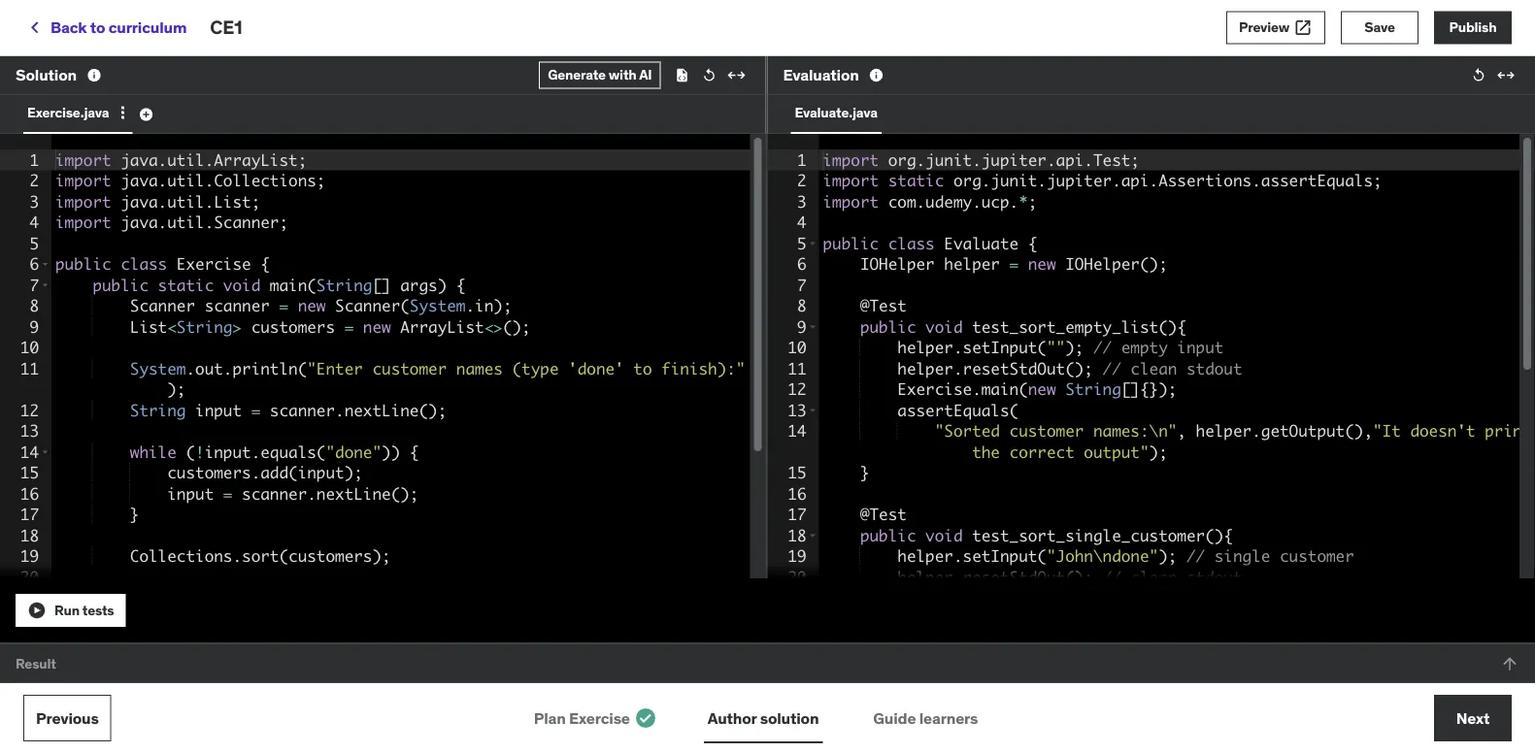 Task type: vqa. For each thing, say whether or not it's contained in the screenshot.
Manage associated with Manage Email Notifications
no



Task type: locate. For each thing, give the bounding box(es) containing it.
6
[[30, 255, 39, 274], [797, 255, 807, 274]]

5
[[30, 234, 39, 253], [797, 234, 807, 253]]

1 horizontal spatial 15
[[788, 463, 807, 483]]

14 down 10 11 12
[[788, 422, 807, 441]]

2 8 from the left
[[797, 296, 807, 316]]

0 horizontal spatial 19
[[20, 547, 39, 566]]

1 19 from the left
[[20, 547, 39, 566]]

3 for solution
[[30, 192, 39, 211]]

0 horizontal spatial 16
[[20, 484, 39, 504]]

1 horizontal spatial 6
[[797, 255, 807, 274]]

18
[[20, 526, 39, 545], [788, 526, 807, 545]]

0 vertical spatial 13
[[788, 401, 807, 420]]

1 for evaluation
[[797, 150, 807, 170]]

1 horizontal spatial xsmall image
[[1472, 68, 1487, 83]]

0 vertical spatial small image
[[1497, 66, 1516, 85]]

2 4 from the left
[[797, 213, 807, 232]]

1 horizontal spatial 17
[[788, 505, 807, 525]]

2 3 from the left
[[797, 192, 807, 211]]

0 horizontal spatial 6
[[30, 255, 39, 274]]

1 down the evaluate.java tab panel
[[797, 150, 807, 170]]

17 up 19 20
[[788, 505, 807, 525]]

18 up 19 20
[[788, 526, 807, 545]]

back
[[51, 17, 87, 37]]

medium image right exercise
[[634, 707, 657, 731]]

exercise.java button
[[23, 93, 113, 132]]

1 horizontal spatial 4
[[797, 213, 807, 232]]

11
[[20, 359, 39, 378], [788, 359, 807, 378]]

4 for evaluation
[[797, 213, 807, 232]]

3 down the evaluate.java tab panel
[[797, 192, 807, 211]]

1 horizontal spatial 10
[[788, 338, 807, 357]]

xsmall image for topmost xsmall icon
[[675, 68, 690, 83]]

0 horizontal spatial 14
[[20, 442, 39, 462]]

xsmall image right the exercise.java button
[[138, 107, 154, 122]]

5 up 8 9 10 11
[[30, 234, 39, 253]]

4 up 6 7 8
[[797, 213, 807, 232]]

small image inside preview button
[[1294, 18, 1313, 37]]

0 horizontal spatial 8
[[30, 296, 39, 316]]

1 2 3 4 5
[[30, 150, 39, 253]]

xsmall image
[[702, 68, 717, 83], [138, 107, 154, 122]]

2 16 from the left
[[788, 484, 807, 504]]

2
[[30, 171, 39, 190], [797, 171, 807, 190]]

0 vertical spatial xsmall image
[[702, 68, 717, 83]]

0 horizontal spatial 20
[[20, 568, 39, 587]]

generate with ai button
[[539, 62, 661, 89]]

0 horizontal spatial medium image
[[23, 16, 47, 39]]

back to curriculum link
[[23, 11, 187, 44]]

20 down 15 16 17
[[788, 568, 807, 587]]

1 4 from the left
[[30, 213, 39, 232]]

author solution button
[[704, 696, 823, 742]]

1 vertical spatial medium image
[[634, 707, 657, 731]]

14
[[788, 422, 807, 441], [20, 442, 39, 462]]

small image down publish button
[[1497, 66, 1516, 85]]

solution
[[760, 709, 819, 728]]

0 horizontal spatial xsmall image
[[675, 68, 690, 83]]

generate
[[548, 66, 606, 84]]

10 up '12 13'
[[20, 338, 39, 357]]

4 down exercise.java tab panel
[[30, 213, 39, 232]]

2 17 from the left
[[788, 505, 807, 525]]

4
[[30, 213, 39, 232], [797, 213, 807, 232]]

5 up 6 7 8
[[797, 234, 807, 253]]

publish
[[1450, 19, 1497, 36]]

1 horizontal spatial 11
[[788, 359, 807, 378]]

1 horizontal spatial 5
[[797, 234, 807, 253]]

0 horizontal spatial small image
[[27, 601, 47, 621]]

info button image for evaluation
[[869, 68, 885, 83]]

2 down exercise.java tab panel
[[30, 171, 39, 190]]

small image up next 'button'
[[1501, 655, 1520, 674]]

info button image for solution
[[86, 68, 102, 83]]

15 down '12 13'
[[20, 463, 39, 483]]

0 horizontal spatial 5
[[30, 234, 39, 253]]

1 down exercise.java tab panel
[[30, 150, 39, 170]]

1 9 from the left
[[30, 317, 39, 337]]

1 horizontal spatial info button image
[[869, 68, 885, 83]]

1 15 from the left
[[20, 463, 39, 483]]

result
[[16, 655, 56, 673]]

3 for evaluation
[[797, 192, 807, 211]]

0 vertical spatial 14
[[788, 422, 807, 441]]

8
[[30, 296, 39, 316], [797, 296, 807, 316]]

2 2 from the left
[[797, 171, 807, 190]]

0 horizontal spatial 10
[[20, 338, 39, 357]]

9 inside 8 9 10 11
[[30, 317, 39, 337]]

ce1
[[210, 16, 242, 39]]

previous
[[36, 709, 99, 728]]

generate with ai
[[548, 66, 652, 84]]

1 vertical spatial 14
[[20, 442, 39, 462]]

1 info button image from the left
[[86, 68, 102, 83]]

plan
[[534, 709, 566, 728]]

0 horizontal spatial 2
[[30, 171, 39, 190]]

2 down the evaluate.java tab panel
[[797, 171, 807, 190]]

13 down 8 9 10 11
[[20, 422, 39, 441]]

1 horizontal spatial 12
[[788, 380, 807, 399]]

19
[[20, 547, 39, 566], [788, 547, 807, 566]]

2 5 from the left
[[797, 234, 807, 253]]

0 horizontal spatial small image
[[727, 66, 747, 85]]

0 horizontal spatial 4
[[30, 213, 39, 232]]

1 vertical spatial xsmall image
[[138, 107, 154, 122]]

0 horizontal spatial 3
[[30, 192, 39, 211]]

1 horizontal spatial 2
[[797, 171, 807, 190]]

1 xsmall image from the left
[[675, 68, 690, 83]]

small image inside result button
[[1501, 655, 1520, 674]]

1 horizontal spatial 18
[[788, 526, 807, 545]]

13 down 10 11 12
[[788, 401, 807, 420]]

small image up exercise.java tab panel
[[113, 103, 132, 122]]

1 horizontal spatial small image
[[113, 103, 132, 122]]

guide learners button
[[870, 696, 982, 742]]

preview
[[1240, 19, 1290, 36]]

13
[[788, 401, 807, 420], [20, 422, 39, 441]]

2 horizontal spatial small image
[[1501, 655, 1520, 674]]

small image left evaluation
[[727, 66, 747, 85]]

6 down 1 2 3 4 on the top of page
[[797, 255, 807, 274]]

2 15 from the left
[[788, 463, 807, 483]]

1 horizontal spatial 14
[[788, 422, 807, 441]]

1 horizontal spatial 3
[[797, 192, 807, 211]]

tests
[[82, 602, 114, 619]]

16
[[20, 484, 39, 504], [788, 484, 807, 504]]

1 horizontal spatial 1
[[797, 150, 807, 170]]

1 horizontal spatial 16
[[788, 484, 807, 504]]

2 vertical spatial small image
[[1501, 655, 1520, 674]]

run
[[54, 602, 80, 619]]

1 horizontal spatial 13
[[788, 401, 807, 420]]

4 for solution
[[30, 213, 39, 232]]

15 up 19 20
[[788, 463, 807, 483]]

1 3 from the left
[[30, 192, 39, 211]]

1 horizontal spatial medium image
[[634, 707, 657, 731]]

2 vertical spatial small image
[[27, 601, 47, 621]]

16 up 19 20
[[788, 484, 807, 504]]

14 down '12 13'
[[20, 442, 39, 462]]

2 for solution
[[30, 171, 39, 190]]

solution
[[16, 65, 77, 85]]

1 vertical spatial small image
[[727, 66, 747, 85]]

small image
[[1497, 66, 1516, 85], [113, 103, 132, 122], [27, 601, 47, 621]]

0 horizontal spatial 15
[[20, 463, 39, 483]]

11 up '12 13'
[[20, 359, 39, 378]]

small image right preview
[[1294, 18, 1313, 37]]

9
[[30, 317, 39, 337], [797, 317, 807, 337]]

9 down 6 7 8
[[797, 317, 807, 337]]

0 vertical spatial medium image
[[23, 16, 47, 39]]

0 horizontal spatial 7
[[30, 275, 39, 295]]

11 down 6 7 8
[[788, 359, 807, 378]]

19 up run tests button
[[20, 547, 39, 566]]

6 for 6
[[30, 255, 39, 274]]

2 19 from the left
[[788, 547, 807, 566]]

small image
[[1294, 18, 1313, 37], [727, 66, 747, 85], [1501, 655, 1520, 674]]

19 20
[[788, 547, 807, 587]]

2 6 from the left
[[797, 255, 807, 274]]

12 13
[[20, 401, 39, 441]]

1 8 from the left
[[30, 296, 39, 316]]

6 down 1 2 3 4 5
[[30, 255, 39, 274]]

exercise
[[569, 709, 630, 728]]

1 horizontal spatial 19
[[788, 547, 807, 566]]

1 horizontal spatial 9
[[797, 317, 807, 337]]

7 up 10 11 12
[[797, 275, 807, 295]]

xsmall image right ai
[[702, 68, 717, 83]]

0 horizontal spatial 11
[[20, 359, 39, 378]]

xsmall image
[[675, 68, 690, 83], [1472, 68, 1487, 83]]

9 up '12 13'
[[30, 317, 39, 337]]

1 horizontal spatial 8
[[797, 296, 807, 316]]

20
[[20, 568, 39, 587], [788, 568, 807, 587]]

1 horizontal spatial 7
[[797, 275, 807, 295]]

16 down '12 13'
[[20, 484, 39, 504]]

2 xsmall image from the left
[[1472, 68, 1487, 83]]

1 17 from the left
[[20, 505, 39, 525]]

10 down 6 7 8
[[788, 338, 807, 357]]

0 horizontal spatial 17
[[20, 505, 39, 525]]

0 vertical spatial 12
[[788, 380, 807, 399]]

1 horizontal spatial xsmall image
[[702, 68, 717, 83]]

1 horizontal spatial 20
[[788, 568, 807, 587]]

17
[[20, 505, 39, 525], [788, 505, 807, 525]]

3 down exercise.java tab panel
[[30, 192, 39, 211]]

18 up run tests button
[[20, 526, 39, 545]]

2 for evaluation
[[797, 171, 807, 190]]

2 20 from the left
[[788, 568, 807, 587]]

7
[[30, 275, 39, 295], [797, 275, 807, 295]]

19 down 15 16 17
[[788, 547, 807, 566]]

0 horizontal spatial 18
[[20, 526, 39, 545]]

xsmall image right ai
[[675, 68, 690, 83]]

0 horizontal spatial 9
[[30, 317, 39, 337]]

15
[[20, 463, 39, 483], [788, 463, 807, 483]]

xsmall image down publish button
[[1472, 68, 1487, 83]]

0 vertical spatial small image
[[1294, 18, 1313, 37]]

10
[[20, 338, 39, 357], [788, 338, 807, 357]]

result button
[[0, 645, 1536, 684]]

16 for evaluation
[[788, 484, 807, 504]]

12
[[788, 380, 807, 399], [20, 401, 39, 420]]

info button image up exercise.java
[[86, 68, 102, 83]]

2 1 from the left
[[797, 150, 807, 170]]

20 up run tests button
[[20, 568, 39, 587]]

learners
[[920, 709, 979, 728]]

3
[[30, 192, 39, 211], [797, 192, 807, 211]]

1 2 from the left
[[30, 171, 39, 190]]

small image left run
[[27, 601, 47, 621]]

info button image up evaluate.java
[[869, 68, 885, 83]]

info button image
[[86, 68, 102, 83], [869, 68, 885, 83]]

1
[[30, 150, 39, 170], [797, 150, 807, 170]]

2 info button image from the left
[[869, 68, 885, 83]]

author solution tab panel
[[530, 744, 1006, 754]]

1 vertical spatial 13
[[20, 422, 39, 441]]

1 1 from the left
[[30, 150, 39, 170]]

1 horizontal spatial small image
[[1294, 18, 1313, 37]]

7 up 8 9 10 11
[[30, 275, 39, 295]]

0 horizontal spatial info button image
[[86, 68, 102, 83]]

1 vertical spatial 12
[[20, 401, 39, 420]]

15 16 17 18 19 20
[[20, 463, 39, 587]]

2 18 from the left
[[788, 526, 807, 545]]

medium image left back
[[23, 16, 47, 39]]

1 16 from the left
[[20, 484, 39, 504]]

small image for result
[[1501, 655, 1520, 674]]

0 horizontal spatial 1
[[30, 150, 39, 170]]

medium image
[[23, 16, 47, 39], [634, 707, 657, 731]]

17 down '12 13'
[[20, 505, 39, 525]]

1 6 from the left
[[30, 255, 39, 274]]



Task type: describe. For each thing, give the bounding box(es) containing it.
save
[[1365, 19, 1396, 36]]

evaluate.java tab panel
[[791, 134, 882, 150]]

publish button
[[1435, 11, 1513, 44]]

previous button
[[23, 696, 111, 742]]

1 10 from the left
[[20, 338, 39, 357]]

next
[[1457, 709, 1490, 728]]

evaluation
[[783, 65, 859, 85]]

8 9 10 11
[[20, 296, 39, 378]]

15 for solution
[[20, 463, 39, 483]]

6 7 8
[[797, 255, 807, 316]]

run tests
[[54, 602, 114, 619]]

exercise.java
[[27, 104, 109, 121]]

2 horizontal spatial small image
[[1497, 66, 1516, 85]]

author
[[708, 709, 757, 728]]

2 11 from the left
[[788, 359, 807, 378]]

1 2 3 4
[[797, 150, 807, 232]]

16 for solution
[[20, 484, 39, 504]]

1 vertical spatial small image
[[113, 103, 132, 122]]

save button
[[1342, 11, 1419, 44]]

small image inside run tests button
[[27, 601, 47, 621]]

medium image inside back to curriculum link
[[23, 16, 47, 39]]

17 for evaluation
[[788, 505, 807, 525]]

15 for evaluation
[[788, 463, 807, 483]]

1 5 from the left
[[30, 234, 39, 253]]

0 horizontal spatial 13
[[20, 422, 39, 441]]

0 horizontal spatial xsmall image
[[138, 107, 154, 122]]

evaluate.java button
[[791, 93, 882, 132]]

17 for solution
[[20, 505, 39, 525]]

with
[[609, 66, 637, 84]]

14 for evaluation
[[788, 422, 807, 441]]

plan exercise
[[534, 709, 630, 728]]

guide learners
[[874, 709, 979, 728]]

ai
[[639, 66, 652, 84]]

15 16 17
[[788, 463, 807, 525]]

2 7 from the left
[[797, 275, 807, 295]]

exercise.java tab panel
[[23, 134, 132, 150]]

1 11 from the left
[[20, 359, 39, 378]]

back to curriculum
[[51, 17, 187, 37]]

curriculum
[[108, 17, 187, 37]]

1 7 from the left
[[30, 275, 39, 295]]

0 horizontal spatial 12
[[20, 401, 39, 420]]

evaluate.java
[[795, 104, 878, 121]]

1 for solution
[[30, 150, 39, 170]]

1 20 from the left
[[20, 568, 39, 587]]

1 18 from the left
[[20, 526, 39, 545]]

next button
[[1435, 696, 1513, 742]]

small image for preview
[[1294, 18, 1313, 37]]

author solution
[[708, 709, 819, 728]]

plan exercise button
[[530, 696, 634, 742]]

10 11 12
[[788, 338, 807, 399]]

8 inside 8 9 10 11
[[30, 296, 39, 316]]

preview button
[[1227, 11, 1326, 44]]

14 for solution
[[20, 442, 39, 462]]

run tests button
[[16, 595, 126, 628]]

guide
[[874, 709, 916, 728]]

6 for 6 7 8
[[797, 255, 807, 274]]

xsmall image for right small icon
[[1472, 68, 1487, 83]]

to
[[90, 17, 105, 37]]

2 10 from the left
[[788, 338, 807, 357]]

2 9 from the left
[[797, 317, 807, 337]]



